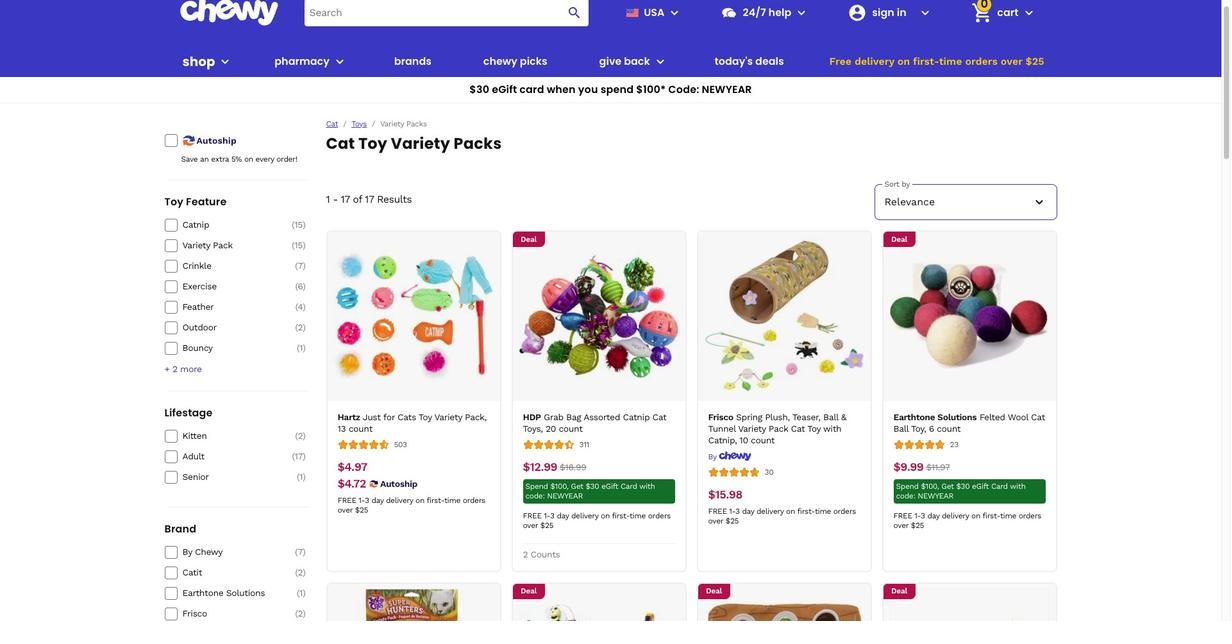 Task type: describe. For each thing, give the bounding box(es) containing it.
day inside "$15.98 free 1-3 day delivery on first-time orders over $25"
[[743, 507, 755, 516]]

3 inside "$15.98 free 1-3 day delivery on first-time orders over $25"
[[736, 507, 740, 516]]

results
[[377, 193, 412, 205]]

count inside just for cats toy variety pack, 13 count
[[349, 424, 373, 434]]

13
[[338, 424, 346, 434]]

chewy support image
[[722, 4, 738, 21]]

cats
[[398, 412, 416, 422]]

) for crinkle
[[303, 261, 306, 271]]

sign
[[873, 5, 895, 20]]

15 for variety pack
[[295, 240, 303, 250]]

$11.97 text field
[[927, 460, 951, 474]]

deal for the 'earthtone solutions felted wool cat ball toy, 6 count' image
[[892, 235, 908, 244]]

$25 down $4.72 'text field'
[[355, 506, 368, 515]]

1 for senior
[[300, 472, 303, 482]]

goody box kitten toys & treats image
[[520, 589, 679, 621]]

0 vertical spatial frisco
[[709, 412, 734, 422]]

frisco link
[[183, 608, 274, 619]]

free 1-3 day delivery on first-time orders over $25 for $9.99
[[894, 511, 1042, 530]]

toys,
[[523, 424, 543, 434]]

over down $9.99 text box
[[894, 521, 909, 530]]

orders inside button
[[966, 55, 998, 67]]

free down $9.99 text box
[[894, 511, 913, 520]]

$25 inside button
[[1026, 55, 1045, 67]]

deal for the goody box halloween cat toys & treats image
[[892, 587, 908, 595]]

24/7 help
[[743, 5, 792, 20]]

10
[[740, 435, 749, 445]]

code: for $12.99
[[526, 492, 545, 501]]

outdoor
[[183, 322, 217, 332]]

1 for earthtone solutions
[[300, 588, 303, 598]]

variety pack link
[[183, 239, 274, 251]]

feature
[[186, 194, 227, 209]]

feather
[[183, 302, 214, 312]]

by for by
[[709, 452, 717, 461]]

card
[[520, 82, 545, 97]]

delivery down $11.97 text field
[[943, 511, 970, 520]]

sign in
[[873, 5, 907, 20]]

cart
[[998, 5, 1019, 20]]

Search text field
[[304, 0, 589, 26]]

catnip link
[[183, 219, 274, 230]]

tunnel
[[709, 424, 736, 434]]

cat inside grab bag assorted catnip cat toys, 20 count
[[653, 412, 667, 422]]

0 vertical spatial solutions
[[938, 412, 977, 422]]

free down $4.72 'text field'
[[338, 496, 357, 505]]

( 4 )
[[295, 302, 306, 312]]

503
[[394, 440, 407, 449]]

crinkle link
[[183, 260, 274, 271]]

in
[[898, 5, 907, 20]]

cat toy variety packs
[[326, 133, 502, 154]]

2 for catit
[[298, 567, 303, 577]]

cart menu image
[[1022, 5, 1037, 20]]

( 6 )
[[295, 281, 306, 291]]

solutions inside earthtone solutions link
[[226, 588, 265, 598]]

when
[[547, 82, 576, 97]]

1 horizontal spatial earthtone
[[894, 412, 936, 422]]

) for catnip
[[303, 219, 306, 230]]

$15.98 text field
[[709, 488, 743, 502]]

1 vertical spatial autoship
[[380, 479, 418, 489]]

pharmacy link
[[270, 46, 330, 77]]

items image
[[971, 1, 994, 24]]

pharmacy menu image
[[332, 54, 348, 69]]

hdp grab bag assorted catnip cat toys, 20 count image
[[520, 237, 679, 396]]

time inside button
[[940, 55, 963, 67]]

get for $12.99
[[571, 482, 584, 491]]

1- up counts at the left of page
[[544, 511, 551, 520]]

account menu image
[[918, 5, 934, 20]]

3 down $4.72 'text field'
[[365, 496, 369, 505]]

( for feather
[[295, 302, 298, 312]]

toy down toys link
[[359, 133, 388, 154]]

egift for $12.99
[[602, 482, 619, 491]]

deal for kong pull-a-partz sushi catnip cat toys, 5 count image
[[707, 587, 722, 595]]

by chewy
[[183, 547, 223, 557]]

( for frisco
[[295, 608, 298, 619]]

delivery down 503
[[386, 496, 413, 505]]

order!
[[277, 155, 297, 164]]

picks
[[520, 54, 548, 69]]

adult link
[[183, 450, 274, 462]]

$12.99 text field
[[523, 460, 558, 474]]

$30 inside site banner
[[470, 82, 490, 97]]

$9.99
[[894, 460, 924, 474]]

$4.97 text field
[[338, 460, 368, 474]]

1 ( 1 ) from the top
[[297, 343, 306, 353]]

chewy inside 'link'
[[484, 54, 518, 69]]

earthtone solutions link
[[183, 587, 274, 599]]

$30 for $12.99
[[586, 482, 600, 491]]

give back menu image
[[653, 54, 668, 69]]

free inside "$15.98 free 1-3 day delivery on first-time orders over $25"
[[709, 507, 727, 516]]

24/7 help link
[[716, 0, 792, 28]]

$4.72 text field
[[338, 477, 366, 491]]

menu image for usa dropdown button
[[668, 5, 683, 20]]

$100, for $9.99
[[922, 482, 940, 491]]

spring plush, teaser, ball & tunnel variety pack cat toy with catnip, 10 count
[[709, 412, 847, 445]]

toys link
[[352, 119, 367, 129]]

grab
[[544, 412, 564, 422]]

you
[[579, 82, 598, 97]]

count inside felted wool cat ball toy, 6 count
[[938, 424, 961, 434]]

orders inside "$15.98 free 1-3 day delivery on first-time orders over $25"
[[834, 507, 857, 516]]

( for senior
[[297, 472, 300, 482]]

( 7 ) for by chewy
[[295, 547, 306, 557]]

1 - 17 of 17 results
[[326, 193, 412, 205]]

$15.98 free 1-3 day delivery on first-time orders over $25
[[709, 488, 857, 526]]

( for earthtone solutions
[[297, 588, 300, 598]]

) for exercise
[[303, 281, 306, 291]]

help
[[769, 5, 792, 20]]

cat inside felted wool cat ball toy, 6 count
[[1032, 412, 1046, 422]]

( 7 ) for crinkle
[[295, 261, 306, 271]]

frisco spring plush, teaser, ball & tunnel variety pack cat toy with catnip, 10 count image
[[705, 237, 864, 396]]

$11.97
[[927, 462, 951, 472]]

catnip,
[[709, 435, 737, 445]]

toy feature
[[165, 194, 227, 209]]

chewy picks
[[484, 54, 548, 69]]

with inside the spring plush, teaser, ball & tunnel variety pack cat toy with catnip, 10 count
[[824, 424, 842, 434]]

$12.99
[[523, 460, 558, 474]]

exercise link
[[183, 280, 274, 292]]

free up 2 counts
[[523, 511, 542, 520]]

just for cats toy variety pack, 13 count
[[338, 412, 487, 434]]

delivery down $18.99 text box
[[572, 511, 599, 520]]

frisco inside frisco link
[[183, 608, 207, 619]]

bouncy
[[183, 343, 213, 353]]

toy left the feature
[[165, 194, 184, 209]]

2 horizontal spatial 17
[[365, 193, 374, 205]]

$25 up counts at the left of page
[[541, 521, 554, 530]]

by for by chewy
[[183, 547, 192, 557]]

) for feather
[[303, 302, 306, 312]]

24/7
[[743, 5, 767, 20]]

spring
[[737, 412, 763, 422]]

back
[[624, 54, 651, 69]]

variety up cat toy variety packs
[[380, 119, 404, 128]]

variety down variety packs
[[391, 133, 451, 154]]

variety inside just for cats toy variety pack, 13 count
[[435, 412, 462, 422]]

over inside button
[[1002, 55, 1023, 67]]

( 15 ) for variety pack
[[292, 240, 306, 250]]

1- down "$9.99 $11.97"
[[915, 511, 921, 520]]

( 2 ) for frisco
[[295, 608, 306, 619]]

( for crinkle
[[295, 261, 298, 271]]

usa
[[644, 5, 665, 20]]

5%
[[231, 155, 242, 164]]

first- inside "$15.98 free 1-3 day delivery on first-time orders over $25"
[[798, 507, 815, 516]]

) for by chewy
[[303, 547, 306, 557]]

pack,
[[465, 412, 487, 422]]

pack inside the spring plush, teaser, ball & tunnel variety pack cat toy with catnip, 10 count
[[769, 424, 789, 434]]

site banner
[[0, 0, 1222, 103]]

$100, for $12.99
[[551, 482, 569, 491]]

spend for $12.99
[[526, 482, 548, 491]]

2 counts
[[523, 549, 561, 560]]

delivery inside "$15.98 free 1-3 day delivery on first-time orders over $25"
[[757, 507, 784, 516]]

) for frisco
[[303, 608, 306, 619]]

felted
[[980, 412, 1006, 422]]

sign in link
[[843, 0, 916, 28]]

bouncy link
[[183, 342, 274, 354]]

deals
[[756, 54, 785, 69]]

brand
[[165, 522, 197, 536]]

felted wool cat ball toy, 6 count
[[894, 412, 1046, 434]]

free delivery on first-time orders over $25
[[830, 55, 1045, 67]]

$15.98
[[709, 488, 743, 501]]

usa button
[[621, 0, 683, 28]]

chewy home image
[[179, 0, 279, 26]]

toy,
[[912, 424, 927, 434]]

save an extra 5% on every order!
[[181, 155, 297, 164]]

0 vertical spatial autoship
[[197, 135, 237, 146]]

$9.99 text field
[[894, 460, 924, 474]]

toy inside the spring plush, teaser, ball & tunnel variety pack cat toy with catnip, 10 count
[[808, 424, 821, 434]]

newyear for $12.99
[[548, 492, 583, 501]]

newyear for $9.99
[[918, 492, 954, 501]]

plush,
[[766, 412, 790, 422]]

delivery inside button
[[855, 55, 895, 67]]

) for senior
[[303, 472, 306, 482]]

&
[[842, 412, 847, 422]]

shop button
[[183, 46, 233, 77]]

1 vertical spatial packs
[[454, 133, 502, 154]]

autoship link
[[181, 133, 274, 148]]

( 17 )
[[292, 451, 306, 461]]

newyear inside site banner
[[702, 82, 752, 97]]

kitten link
[[183, 430, 274, 441]]



Task type: locate. For each thing, give the bounding box(es) containing it.
1 horizontal spatial with
[[824, 424, 842, 434]]

0 vertical spatial pack
[[213, 240, 233, 250]]

pack down plush,
[[769, 424, 789, 434]]

1 vertical spatial by
[[183, 547, 192, 557]]

earthtone solutions
[[894, 412, 977, 422], [183, 588, 265, 598]]

3 down "$9.99 $11.97"
[[921, 511, 926, 520]]

1 horizontal spatial $100,
[[922, 482, 940, 491]]

1 horizontal spatial autoship
[[380, 479, 418, 489]]

6 ) from the top
[[303, 322, 306, 332]]

egift inside site banner
[[492, 82, 517, 97]]

0 horizontal spatial spend
[[526, 482, 548, 491]]

menu image inside usa dropdown button
[[668, 5, 683, 20]]

orders
[[966, 55, 998, 67], [463, 496, 486, 505], [834, 507, 857, 516], [649, 511, 671, 520], [1019, 511, 1042, 520]]

egift
[[492, 82, 517, 97], [602, 482, 619, 491], [973, 482, 990, 491]]

) for outdoor
[[303, 322, 306, 332]]

( for by chewy
[[295, 547, 298, 557]]

1 vertical spatial menu image
[[218, 54, 233, 69]]

solutions up 23
[[938, 412, 977, 422]]

over inside "$15.98 free 1-3 day delivery on first-time orders over $25"
[[709, 517, 724, 526]]

kitten
[[183, 431, 207, 441]]

free 1-3 day delivery on first-time orders over $25 down 503
[[338, 496, 486, 515]]

newyear down today's
[[702, 82, 752, 97]]

of
[[353, 193, 362, 205]]

count inside grab bag assorted catnip cat toys, 20 count
[[559, 424, 583, 434]]

0 horizontal spatial by
[[183, 547, 192, 557]]

1 vertical spatial 7
[[298, 547, 303, 557]]

frisco up the tunnel
[[709, 412, 734, 422]]

2 horizontal spatial $30
[[957, 482, 970, 491]]

0 vertical spatial earthtone solutions
[[894, 412, 977, 422]]

0 vertical spatial ( 1 )
[[297, 343, 306, 353]]

toy inside just for cats toy variety pack, 13 count
[[419, 412, 432, 422]]

pack
[[213, 240, 233, 250], [769, 424, 789, 434]]

1 vertical spatial ( 7 )
[[295, 547, 306, 557]]

feather link
[[183, 301, 274, 313]]

get down $18.99 text box
[[571, 482, 584, 491]]

1 15 from the top
[[295, 219, 303, 230]]

3
[[365, 496, 369, 505], [736, 507, 740, 516], [551, 511, 555, 520], [921, 511, 926, 520]]

menu image right usa
[[668, 5, 683, 20]]

30
[[765, 468, 774, 477]]

2 horizontal spatial newyear
[[918, 492, 954, 501]]

2 horizontal spatial egift
[[973, 482, 990, 491]]

on
[[898, 55, 911, 67], [244, 155, 253, 164], [416, 496, 425, 505], [787, 507, 796, 516], [601, 511, 610, 520], [972, 511, 981, 520]]

2 get from the left
[[942, 482, 955, 491]]

( 1 ) for brand
[[297, 588, 306, 598]]

8 ) from the top
[[303, 431, 306, 441]]

0 horizontal spatial egift
[[492, 82, 517, 97]]

( for variety pack
[[292, 240, 295, 250]]

delivery right free
[[855, 55, 895, 67]]

$18.99 text field
[[560, 460, 587, 474]]

0 horizontal spatial code:
[[526, 492, 545, 501]]

newyear
[[702, 82, 752, 97], [548, 492, 583, 501], [918, 492, 954, 501]]

) for adult
[[303, 451, 306, 461]]

brands
[[394, 54, 432, 69]]

catit link
[[183, 567, 274, 578]]

free delivery on first-time orders over $25 button
[[826, 46, 1049, 77]]

egift for $9.99
[[973, 482, 990, 491]]

1 horizontal spatial catnip
[[623, 412, 650, 422]]

brands link
[[389, 46, 437, 77]]

0 horizontal spatial free 1-3 day delivery on first-time orders over $25
[[338, 496, 486, 515]]

4
[[298, 302, 303, 312]]

-
[[333, 193, 338, 205]]

6 right toy,
[[930, 424, 935, 434]]

1- down $4.72 'text field'
[[359, 496, 365, 505]]

1 7 from the top
[[298, 261, 303, 271]]

2 spend $100, get $30 egift card with code: newyear from the left
[[897, 482, 1026, 501]]

spend down $12.99 text field
[[526, 482, 548, 491]]

2 ) from the top
[[303, 240, 306, 250]]

17 left $4.97
[[295, 451, 303, 461]]

1 vertical spatial ( 1 )
[[297, 472, 306, 482]]

1
[[326, 193, 330, 205], [300, 343, 303, 353], [300, 472, 303, 482], [300, 588, 303, 598]]

autoship up extra
[[197, 135, 237, 146]]

on inside "$15.98 free 1-3 day delivery on first-time orders over $25"
[[787, 507, 796, 516]]

card for $12.99
[[621, 482, 638, 491]]

$100,
[[551, 482, 569, 491], [922, 482, 940, 491]]

2 for outdoor
[[298, 322, 303, 332]]

count down bag
[[559, 424, 583, 434]]

2 15 from the top
[[295, 240, 303, 250]]

free
[[830, 55, 852, 67]]

spend $100, get $30 egift card with code: newyear
[[526, 482, 655, 501], [897, 482, 1026, 501]]

menu image inside shop dropdown button
[[218, 54, 233, 69]]

0 horizontal spatial catnip
[[183, 219, 209, 230]]

3 ) from the top
[[303, 261, 306, 271]]

1 $100, from the left
[[551, 482, 569, 491]]

$30 egift card when you spend $100* code: newyear
[[470, 82, 752, 97]]

with for $12.99
[[640, 482, 655, 491]]

23
[[951, 440, 959, 449]]

0 horizontal spatial get
[[571, 482, 584, 491]]

1 ) from the top
[[303, 219, 306, 230]]

menu image right the shop
[[218, 54, 233, 69]]

$25 inside "$15.98 free 1-3 day delivery on first-time orders over $25"
[[726, 517, 739, 526]]

cat down the cat link
[[326, 133, 355, 154]]

$30 down chewy picks 'link'
[[470, 82, 490, 97]]

( 2 ) for catit
[[295, 567, 306, 577]]

$18.99
[[560, 462, 587, 472]]

$30 down $18.99 text box
[[586, 482, 600, 491]]

catnip right "assorted"
[[623, 412, 650, 422]]

spend $100, get $30 egift card with code: newyear for $12.99
[[526, 482, 655, 501]]

free
[[338, 496, 357, 505], [709, 507, 727, 516], [523, 511, 542, 520], [894, 511, 913, 520]]

( 1 )
[[297, 343, 306, 353], [297, 472, 306, 482], [297, 588, 306, 598]]

over down $4.72 'text field'
[[338, 506, 353, 515]]

time
[[940, 55, 963, 67], [445, 496, 461, 505], [815, 507, 832, 516], [630, 511, 646, 520], [1001, 511, 1017, 520]]

2 ( 1 ) from the top
[[297, 472, 306, 482]]

) for kitten
[[303, 431, 306, 441]]

by chewy link
[[183, 546, 274, 558]]

menu image
[[668, 5, 683, 20], [218, 54, 233, 69]]

chewy up the catit
[[195, 547, 223, 557]]

card for $9.99
[[992, 482, 1009, 491]]

1 vertical spatial earthtone
[[183, 588, 223, 598]]

0 horizontal spatial chewy
[[195, 547, 223, 557]]

autoship
[[197, 135, 237, 146], [380, 479, 418, 489]]

( 2 ) for outdoor
[[295, 322, 306, 332]]

spend for $9.99
[[897, 482, 919, 491]]

$30
[[470, 82, 490, 97], [586, 482, 600, 491], [957, 482, 970, 491]]

toy
[[359, 133, 388, 154], [165, 194, 184, 209], [419, 412, 432, 422], [808, 424, 821, 434]]

adult
[[183, 451, 205, 461]]

1 horizontal spatial egift
[[602, 482, 619, 491]]

( 1 ) for lifestage
[[297, 472, 306, 482]]

cat right wool
[[1032, 412, 1046, 422]]

$25 down "$9.99 $11.97"
[[912, 521, 925, 530]]

lifestage
[[165, 406, 213, 420]]

) for catit
[[303, 567, 306, 577]]

1 ( 15 ) from the top
[[292, 219, 306, 230]]

$9.99 $11.97
[[894, 460, 951, 474]]

13 ) from the top
[[303, 588, 306, 598]]

cat inside the spring plush, teaser, ball & tunnel variety pack cat toy with catnip, 10 count
[[791, 424, 805, 434]]

1 horizontal spatial packs
[[454, 133, 502, 154]]

1 get from the left
[[571, 482, 584, 491]]

time inside "$15.98 free 1-3 day delivery on first-time orders over $25"
[[815, 507, 832, 516]]

cat
[[326, 119, 338, 128], [326, 133, 355, 154], [653, 412, 667, 422], [1032, 412, 1046, 422], [791, 424, 805, 434]]

deal for goody box kitten toys & treats image
[[521, 587, 537, 595]]

2 vertical spatial ( 1 )
[[297, 588, 306, 598]]

1 vertical spatial catnip
[[623, 412, 650, 422]]

count
[[349, 424, 373, 434], [559, 424, 583, 434], [938, 424, 961, 434], [751, 435, 775, 445]]

0 horizontal spatial pack
[[213, 240, 233, 250]]

)
[[303, 219, 306, 230], [303, 240, 306, 250], [303, 261, 306, 271], [303, 281, 306, 291], [303, 302, 306, 312], [303, 322, 306, 332], [303, 343, 306, 353], [303, 431, 306, 441], [303, 451, 306, 461], [303, 472, 306, 482], [303, 547, 306, 557], [303, 567, 306, 577], [303, 588, 306, 598], [303, 608, 306, 619]]

pack down catnip link
[[213, 240, 233, 250]]

( for bouncy
[[297, 343, 300, 353]]

0 horizontal spatial earthtone
[[183, 588, 223, 598]]

over up 2 counts
[[523, 521, 538, 530]]

count inside the spring plush, teaser, ball & tunnel variety pack cat toy with catnip, 10 count
[[751, 435, 775, 445]]

catit
[[183, 567, 202, 577]]

earthtone down the catit
[[183, 588, 223, 598]]

2 ( 7 ) from the top
[[295, 547, 306, 557]]

9 ) from the top
[[303, 451, 306, 461]]

0 vertical spatial menu image
[[668, 5, 683, 20]]

hartz just for cats toy variety pack, 13 count image
[[334, 237, 493, 396]]

delivery down 30 at the bottom of the page
[[757, 507, 784, 516]]

goody box halloween cat toys & treats image
[[891, 589, 1050, 621]]

code: down $9.99 text box
[[897, 492, 916, 501]]

for
[[384, 412, 395, 422]]

0 horizontal spatial 6
[[298, 281, 303, 291]]

$25 down cart menu icon
[[1026, 55, 1045, 67]]

1 horizontal spatial 17
[[341, 193, 350, 205]]

0 horizontal spatial 17
[[295, 451, 303, 461]]

7 for by chewy
[[298, 547, 303, 557]]

spend down $9.99 text box
[[897, 482, 919, 491]]

pharmacy
[[275, 54, 330, 69]]

just
[[363, 412, 381, 422]]

6 up the 4
[[298, 281, 303, 291]]

0 vertical spatial ( 7 )
[[295, 261, 306, 271]]

spend $100, get $30 egift card with code: newyear for $9.99
[[897, 482, 1026, 501]]

) for earthtone solutions
[[303, 588, 306, 598]]

1 vertical spatial 15
[[295, 240, 303, 250]]

deal for hdp grab bag assorted catnip cat toys, 20 count image
[[521, 235, 537, 244]]

7 ) from the top
[[303, 343, 306, 353]]

0 vertical spatial by
[[709, 452, 717, 461]]

1 horizontal spatial by
[[709, 452, 717, 461]]

0 horizontal spatial menu image
[[218, 54, 233, 69]]

autoship down 503
[[380, 479, 418, 489]]

1 horizontal spatial newyear
[[702, 82, 752, 97]]

+
[[165, 364, 170, 374]]

first- inside button
[[914, 55, 940, 67]]

) for variety pack
[[303, 240, 306, 250]]

hdp
[[523, 412, 541, 422]]

grab bag assorted catnip cat toys, 20 count
[[523, 412, 667, 434]]

count up 23
[[938, 424, 961, 434]]

hartz just for cats super hunters cat toy variety pack, 13 count image
[[334, 589, 493, 621]]

( for outdoor
[[295, 322, 298, 332]]

0 vertical spatial 6
[[298, 281, 303, 291]]

1 horizontal spatial free 1-3 day delivery on first-time orders over $25
[[523, 511, 671, 530]]

0 horizontal spatial $100,
[[551, 482, 569, 491]]

12 ) from the top
[[303, 567, 306, 577]]

1-
[[359, 496, 365, 505], [730, 507, 736, 516], [544, 511, 551, 520], [915, 511, 921, 520]]

$100, down $11.97 text field
[[922, 482, 940, 491]]

spend $100, get $30 egift card with code: newyear down $18.99 text box
[[526, 482, 655, 501]]

0 vertical spatial catnip
[[183, 219, 209, 230]]

0 horizontal spatial frisco
[[183, 608, 207, 619]]

today's
[[715, 54, 753, 69]]

earthtone solutions up toy,
[[894, 412, 977, 422]]

0 vertical spatial 7
[[298, 261, 303, 271]]

0 vertical spatial chewy
[[484, 54, 518, 69]]

by up the catit
[[183, 547, 192, 557]]

3 ( 2 ) from the top
[[295, 567, 306, 577]]

1 vertical spatial solutions
[[226, 588, 265, 598]]

first-
[[914, 55, 940, 67], [427, 496, 445, 505], [798, 507, 815, 516], [612, 511, 630, 520], [983, 511, 1001, 520]]

menu image for shop dropdown button
[[218, 54, 233, 69]]

1 spend $100, get $30 egift card with code: newyear from the left
[[526, 482, 655, 501]]

over down $15.98 text field
[[709, 517, 724, 526]]

cat right "assorted"
[[653, 412, 667, 422]]

card
[[621, 482, 638, 491], [992, 482, 1009, 491]]

variety left pack,
[[435, 412, 462, 422]]

1 horizontal spatial card
[[992, 482, 1009, 491]]

1 horizontal spatial earthtone solutions
[[894, 412, 977, 422]]

1 vertical spatial earthtone solutions
[[183, 588, 265, 598]]

$4.97
[[338, 460, 368, 474]]

2 7 from the top
[[298, 547, 303, 557]]

count right '10'
[[751, 435, 775, 445]]

ball inside felted wool cat ball toy, 6 count
[[894, 424, 909, 434]]

14 ) from the top
[[303, 608, 306, 619]]

with for $9.99
[[1011, 482, 1026, 491]]

senior link
[[183, 471, 274, 483]]

0 horizontal spatial ball
[[824, 412, 839, 422]]

1 spend from the left
[[526, 482, 548, 491]]

get down $11.97 text field
[[942, 482, 955, 491]]

by
[[709, 452, 717, 461], [183, 547, 192, 557]]

chewy left 'picks'
[[484, 54, 518, 69]]

$30 down 23
[[957, 482, 970, 491]]

cat left toys
[[326, 119, 338, 128]]

( 2 ) for kitten
[[295, 431, 306, 441]]

) for bouncy
[[303, 343, 306, 353]]

3 ( 1 ) from the top
[[297, 588, 306, 598]]

1 horizontal spatial frisco
[[709, 412, 734, 422]]

count down just
[[349, 424, 373, 434]]

2 spend from the left
[[897, 482, 919, 491]]

1 horizontal spatial get
[[942, 482, 955, 491]]

free down $15.98 text field
[[709, 507, 727, 516]]

2 ( 15 ) from the top
[[292, 240, 306, 250]]

free 1-3 day delivery on first-time orders over $25 down $18.99 text box
[[523, 511, 671, 530]]

1 vertical spatial frisco
[[183, 608, 207, 619]]

1 horizontal spatial chewy
[[484, 54, 518, 69]]

1 card from the left
[[621, 482, 638, 491]]

17 right -
[[341, 193, 350, 205]]

$30 for $9.99
[[957, 482, 970, 491]]

code:
[[669, 82, 700, 97]]

extra
[[211, 155, 229, 164]]

1 horizontal spatial menu image
[[668, 5, 683, 20]]

frisco down earthtone solutions link
[[183, 608, 207, 619]]

$25 down $15.98 text field
[[726, 517, 739, 526]]

1- inside "$15.98 free 1-3 day delivery on first-time orders over $25"
[[730, 507, 736, 516]]

( 2 )
[[295, 322, 306, 332], [295, 431, 306, 441], [295, 567, 306, 577], [295, 608, 306, 619]]

cart link
[[967, 0, 1019, 28]]

+ 2 more
[[165, 364, 202, 374]]

( 15 )
[[292, 219, 306, 230], [292, 240, 306, 250]]

1 ( 7 ) from the top
[[295, 261, 306, 271]]

solutions
[[938, 412, 977, 422], [226, 588, 265, 598]]

2 for frisco
[[298, 608, 303, 619]]

over down cart
[[1002, 55, 1023, 67]]

submit search image
[[568, 5, 583, 20]]

0 vertical spatial 15
[[295, 219, 303, 230]]

on inside button
[[898, 55, 911, 67]]

6 inside felted wool cat ball toy, 6 count
[[930, 424, 935, 434]]

$25
[[1026, 55, 1045, 67], [355, 506, 368, 515], [726, 517, 739, 526], [541, 521, 554, 530], [912, 521, 925, 530]]

0 horizontal spatial with
[[640, 482, 655, 491]]

5 ) from the top
[[303, 302, 306, 312]]

Product search field
[[304, 0, 589, 26]]

variety pack
[[183, 240, 233, 250]]

give back link
[[595, 46, 651, 77]]

0 horizontal spatial spend $100, get $30 egift card with code: newyear
[[526, 482, 655, 501]]

4 ( 2 ) from the top
[[295, 608, 306, 619]]

solutions down 'catit' link at the bottom left of page
[[226, 588, 265, 598]]

( 15 ) for catnip
[[292, 219, 306, 230]]

toy right 'cats'
[[419, 412, 432, 422]]

3 down $15.98 text field
[[736, 507, 740, 516]]

variety up crinkle
[[183, 240, 210, 250]]

2 horizontal spatial free 1-3 day delivery on first-time orders over $25
[[894, 511, 1042, 530]]

variety inside the spring plush, teaser, ball & tunnel variety pack cat toy with catnip, 10 count
[[739, 424, 766, 434]]

1 vertical spatial chewy
[[195, 547, 223, 557]]

newyear down $11.97 text field
[[918, 492, 954, 501]]

3 up counts at the left of page
[[551, 511, 555, 520]]

0 vertical spatial packs
[[407, 119, 427, 128]]

2 horizontal spatial with
[[1011, 482, 1026, 491]]

$4.72
[[338, 477, 366, 490]]

1- down $15.98 text field
[[730, 507, 736, 516]]

1 vertical spatial ( 15 )
[[292, 240, 306, 250]]

2 code: from the left
[[897, 492, 916, 501]]

1 horizontal spatial 6
[[930, 424, 935, 434]]

1 horizontal spatial pack
[[769, 424, 789, 434]]

1 vertical spatial pack
[[769, 424, 789, 434]]

0 horizontal spatial autoship
[[197, 135, 237, 146]]

catnip inside grab bag assorted catnip cat toys, 20 count
[[623, 412, 650, 422]]

spend $100, get $30 egift card with code: newyear down $11.97 text field
[[897, 482, 1026, 501]]

newyear down $18.99 text box
[[548, 492, 583, 501]]

0 vertical spatial earthtone
[[894, 412, 936, 422]]

more
[[180, 364, 202, 374]]

1 vertical spatial ball
[[894, 424, 909, 434]]

1 vertical spatial 6
[[930, 424, 935, 434]]

( for exercise
[[295, 281, 298, 291]]

15 for catnip
[[295, 219, 303, 230]]

packs
[[407, 119, 427, 128], [454, 133, 502, 154]]

kong pull-a-partz sushi catnip cat toys, 5 count image
[[705, 589, 864, 621]]

toys
[[352, 119, 367, 128]]

exercise
[[183, 281, 217, 291]]

free 1-3 day delivery on first-time orders over $25 for $12.99
[[523, 511, 671, 530]]

( for catit
[[295, 567, 298, 577]]

2 ( 2 ) from the top
[[295, 431, 306, 441]]

0 vertical spatial ( 15 )
[[292, 219, 306, 230]]

earthtone solutions down 'catit' link at the bottom left of page
[[183, 588, 265, 598]]

get for $9.99
[[942, 482, 955, 491]]

10 ) from the top
[[303, 472, 306, 482]]

$100, down $12.99 $18.99
[[551, 482, 569, 491]]

0 horizontal spatial packs
[[407, 119, 427, 128]]

1 for bouncy
[[300, 343, 303, 353]]

by down catnip,
[[709, 452, 717, 461]]

20
[[546, 424, 556, 434]]

1 horizontal spatial $30
[[586, 482, 600, 491]]

1 code: from the left
[[526, 492, 545, 501]]

4 ) from the top
[[303, 281, 306, 291]]

0 horizontal spatial card
[[621, 482, 638, 491]]

ball left toy,
[[894, 424, 909, 434]]

( for kitten
[[295, 431, 298, 441]]

1 horizontal spatial solutions
[[938, 412, 977, 422]]

cat down teaser,
[[791, 424, 805, 434]]

catnip down toy feature
[[183, 219, 209, 230]]

1 horizontal spatial spend
[[897, 482, 919, 491]]

0 horizontal spatial $30
[[470, 82, 490, 97]]

0 horizontal spatial solutions
[[226, 588, 265, 598]]

code: for $9.99
[[897, 492, 916, 501]]

by link
[[709, 451, 752, 462]]

1 horizontal spatial code:
[[897, 492, 916, 501]]

7 for crinkle
[[298, 261, 303, 271]]

today's deals
[[715, 54, 785, 69]]

311
[[580, 440, 590, 449]]

over
[[1002, 55, 1023, 67], [338, 506, 353, 515], [709, 517, 724, 526], [523, 521, 538, 530], [894, 521, 909, 530]]

ball for toy,
[[894, 424, 909, 434]]

get
[[571, 482, 584, 491], [942, 482, 955, 491]]

1 ( 2 ) from the top
[[295, 322, 306, 332]]

0 horizontal spatial newyear
[[548, 492, 583, 501]]

2 $100, from the left
[[922, 482, 940, 491]]

( for adult
[[292, 451, 295, 461]]

17 right of
[[365, 193, 374, 205]]

11 ) from the top
[[303, 547, 306, 557]]

save
[[181, 155, 198, 164]]

chewy image
[[719, 451, 752, 461]]

variety down spring
[[739, 424, 766, 434]]

crinkle
[[183, 261, 211, 271]]

2 for kitten
[[298, 431, 303, 441]]

free 1-3 day delivery on first-time orders over $25 down $11.97 text field
[[894, 511, 1042, 530]]

0 vertical spatial ball
[[824, 412, 839, 422]]

ball left &
[[824, 412, 839, 422]]

earthtone solutions felted wool cat ball toy, 6 count image
[[891, 237, 1050, 396]]

1 horizontal spatial spend $100, get $30 egift card with code: newyear
[[897, 482, 1026, 501]]

1 horizontal spatial ball
[[894, 424, 909, 434]]

earthtone up toy,
[[894, 412, 936, 422]]

2 card from the left
[[992, 482, 1009, 491]]

code: down $12.99 text field
[[526, 492, 545, 501]]

( for catnip
[[292, 219, 295, 230]]

ball inside the spring plush, teaser, ball & tunnel variety pack cat toy with catnip, 10 count
[[824, 412, 839, 422]]

every
[[256, 155, 274, 164]]

ball for &
[[824, 412, 839, 422]]

help menu image
[[795, 5, 810, 20]]

0 horizontal spatial earthtone solutions
[[183, 588, 265, 598]]

toy down teaser,
[[808, 424, 821, 434]]

$100*
[[637, 82, 666, 97]]



Task type: vqa. For each thing, say whether or not it's contained in the screenshot.


